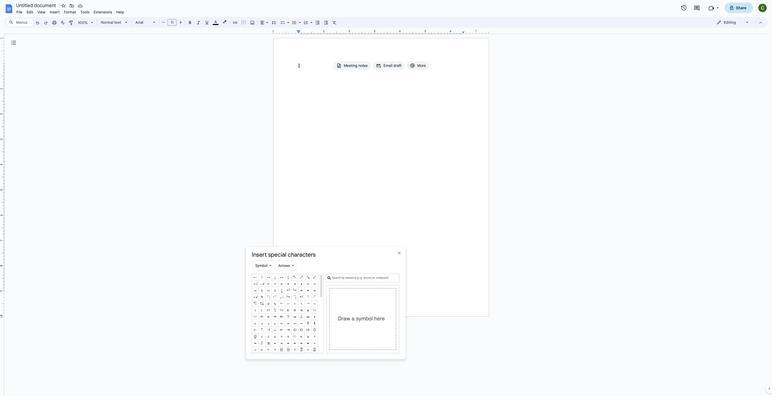 Task type: describe. For each thing, give the bounding box(es) containing it.
↭
[[314, 289, 316, 293]]

⇙
[[274, 322, 276, 326]]

⍇
[[281, 348, 283, 353]]

styles list. normal text selected. option
[[101, 19, 122, 26]]

↻
[[274, 302, 276, 306]]

⇺
[[294, 342, 296, 346]]

⇛
[[287, 322, 290, 326]]

Font size field
[[168, 19, 179, 26]]

↶
[[307, 296, 310, 300]]

⍐
[[300, 348, 303, 353]]

⍖
[[307, 348, 309, 353]]

normal
[[101, 20, 113, 25]]

↪
[[293, 289, 297, 293]]

↠
[[294, 282, 296, 287]]

category list box
[[252, 261, 274, 271]]

help menu item
[[114, 9, 126, 15]]

⇥
[[287, 329, 290, 333]]

menu bar inside menu bar banner
[[14, 7, 126, 16]]

↙ ↚
[[254, 276, 317, 287]]

line & paragraph spacing image
[[271, 19, 277, 26]]

⇈
[[294, 309, 296, 313]]

⇧
[[300, 329, 303, 333]]

special
[[268, 252, 287, 259]]

↺
[[267, 302, 270, 306]]

⇌
[[254, 315, 257, 320]]

edit menu item
[[24, 9, 35, 15]]

↑
[[261, 276, 263, 280]]

⇊
[[307, 309, 309, 313]]

↴
[[293, 296, 297, 300]]

↙
[[313, 276, 317, 280]]

⇁ ⇂
[[254, 302, 316, 313]]

⇋ ⇌
[[254, 309, 317, 320]]

edit
[[27, 10, 33, 15]]

⇲
[[307, 335, 309, 339]]

Menus field
[[7, 19, 33, 26]]

←
[[254, 276, 257, 280]]

↖
[[293, 276, 297, 280]]

↲
[[280, 296, 283, 300]]

⇮
[[281, 335, 283, 339]]

checklist menu image
[[286, 19, 289, 21]]

⇤
[[280, 329, 284, 333]]

view
[[37, 10, 46, 15]]

⇾
[[254, 348, 256, 353]]

Font size text field
[[168, 19, 176, 26]]

↚
[[254, 282, 257, 287]]

insert special characters heading
[[252, 252, 316, 259]]

Star checkbox
[[60, 2, 67, 10]]

⇜
[[294, 322, 296, 326]]

⇫
[[261, 335, 263, 339]]

↝
[[274, 282, 276, 287]]

↷
[[313, 296, 316, 300]]

⇣
[[274, 329, 276, 333]]

↢
[[307, 282, 309, 287]]

⇀
[[307, 302, 310, 306]]

⇽ ⇾
[[254, 342, 316, 353]]

↭ ↮
[[254, 289, 316, 300]]

⇕
[[314, 315, 316, 320]]

tools menu item
[[78, 9, 92, 15]]

⇩
[[313, 329, 317, 333]]

↽
[[287, 302, 290, 306]]

font list. arial selected. option
[[135, 19, 150, 26]]

↿
[[300, 302, 303, 306]]

Zoom field
[[76, 19, 96, 27]]

⇐
[[280, 315, 284, 320]]

↟
[[287, 282, 290, 287]]

⇇
[[287, 309, 290, 313]]

1
[[272, 29, 274, 33]]

⇿
[[261, 348, 263, 353]]

→
[[267, 276, 270, 280]]

⇪
[[254, 335, 257, 339]]

↘
[[306, 276, 310, 280]]

⇞
[[307, 322, 309, 326]]

share button
[[725, 3, 753, 13]]

insert special characters dialog
[[246, 247, 408, 360]]

⇍
[[260, 315, 264, 320]]

insert image image
[[249, 19, 256, 26]]

↫
[[300, 289, 303, 293]]

⇄
[[267, 309, 270, 313]]

↜
[[267, 282, 270, 287]]

right margin image
[[462, 30, 489, 34]]

insert for insert special characters
[[252, 252, 267, 259]]

⇦
[[293, 329, 297, 333]]

⇴
[[254, 342, 256, 346]]

⇔
[[306, 315, 310, 320]]

mode and view toolbar
[[713, 17, 765, 28]]

insert for insert
[[50, 10, 60, 15]]

menu bar banner
[[0, 0, 772, 397]]

⇸
[[281, 342, 283, 346]]

arial
[[135, 20, 143, 25]]

↯
[[261, 296, 263, 300]]

⍏
[[294, 348, 296, 353]]

↩
[[287, 289, 290, 293]]

↓
[[274, 276, 276, 280]]



Task type: locate. For each thing, give the bounding box(es) containing it.
insert inside 'menu item'
[[50, 10, 60, 15]]

⇟ ⇠
[[254, 322, 316, 333]]

⇁
[[314, 302, 316, 306]]

⇰
[[293, 335, 297, 339]]

⇬
[[267, 335, 270, 339]]

⇶
[[267, 342, 270, 346]]

⇎
[[267, 315, 270, 320]]

⇭
[[274, 335, 276, 339]]

arrows
[[278, 264, 290, 268]]

format menu item
[[62, 9, 78, 15]]

top margin image
[[0, 38, 4, 65]]

1 vertical spatial insert
[[252, 252, 267, 259]]

Zoom text field
[[77, 19, 89, 26]]

⇵
[[260, 342, 264, 346]]

Rename text field
[[14, 2, 59, 8]]

text color image
[[213, 19, 219, 25]]

↤
[[254, 289, 256, 293]]

⇩ ⇪
[[254, 329, 317, 339]]

⇯
[[287, 335, 290, 339]]

help
[[116, 10, 124, 15]]

⇓
[[300, 315, 303, 320]]

↔
[[280, 276, 284, 280]]

text
[[114, 20, 121, 25]]

insert menu item
[[48, 9, 62, 15]]

insert
[[50, 10, 60, 15], [252, 252, 267, 259]]

insert inside dialog
[[252, 252, 267, 259]]

view menu item
[[35, 9, 48, 15]]

⇚
[[281, 322, 283, 326]]

share
[[736, 6, 747, 10]]

↾
[[294, 302, 296, 306]]

↰
[[267, 296, 270, 300]]

menu bar containing file
[[14, 7, 126, 16]]

⇂
[[254, 309, 256, 313]]

⇳
[[314, 335, 316, 339]]

↹
[[260, 302, 264, 306]]

bottom margin image
[[0, 290, 4, 317]]

file menu item
[[14, 9, 24, 15]]

⇢
[[267, 329, 270, 333]]

insert down star option
[[50, 10, 60, 15]]

⇨
[[306, 329, 310, 333]]

⇘
[[267, 322, 270, 326]]

⇅
[[273, 309, 277, 313]]

⍗
[[314, 348, 316, 353]]

⇷
[[274, 342, 276, 346]]

⇉
[[300, 309, 303, 313]]

highlight color image
[[222, 19, 228, 25]]

extensions
[[94, 10, 112, 15]]

subcategory list box
[[276, 261, 296, 271]]

↳
[[287, 296, 290, 300]]

⍅
[[267, 348, 270, 353]]

⍆
[[274, 348, 276, 353]]

editing
[[724, 20, 736, 25]]

⇋
[[313, 309, 317, 313]]

tools
[[80, 10, 89, 15]]

↧
[[274, 289, 276, 293]]

↮
[[254, 296, 257, 300]]

insert up "symbol"
[[252, 252, 267, 259]]

⇽
[[314, 342, 316, 346]]

extensions menu item
[[92, 9, 114, 15]]

↛
[[260, 282, 264, 287]]

⇹
[[287, 342, 290, 346]]

menu bar
[[14, 7, 126, 16]]

↞
[[281, 282, 283, 287]]

⇱
[[300, 335, 303, 339]]

normal text
[[101, 20, 121, 25]]

⇝
[[300, 322, 303, 326]]

⇠
[[254, 329, 257, 333]]

⇗
[[261, 322, 263, 326]]

↵
[[300, 296, 303, 300]]

arrows option
[[278, 264, 291, 269]]

↣ ↤
[[254, 282, 316, 293]]

↣
[[314, 282, 316, 287]]

1 horizontal spatial insert
[[252, 252, 267, 259]]

main toolbar
[[33, 0, 339, 249]]

↱
[[274, 296, 277, 300]]

↸
[[254, 302, 257, 306]]

symbol
[[255, 264, 268, 268]]

⍈
[[287, 348, 290, 353]]

symbol option
[[255, 264, 268, 269]]

Search by keyword (e.g. arrow) or codepoint text field
[[332, 275, 398, 282]]

0 vertical spatial insert
[[50, 10, 60, 15]]

⇡
[[261, 329, 263, 333]]

↬
[[307, 289, 309, 293]]

⇻
[[300, 342, 303, 346]]

insert special characters application
[[0, 0, 772, 397]]

0 horizontal spatial insert
[[50, 10, 60, 15]]

⇟
[[314, 322, 316, 326]]

↡
[[300, 282, 303, 287]]

left margin image
[[274, 30, 300, 34]]

format
[[64, 10, 76, 15]]

⇒
[[293, 315, 297, 320]]

↗
[[300, 276, 303, 280]]

↼
[[280, 302, 283, 306]]

↦
[[267, 289, 270, 293]]

⇼
[[307, 342, 309, 346]]



Task type: vqa. For each thing, say whether or not it's contained in the screenshot.
Streamline image
no



